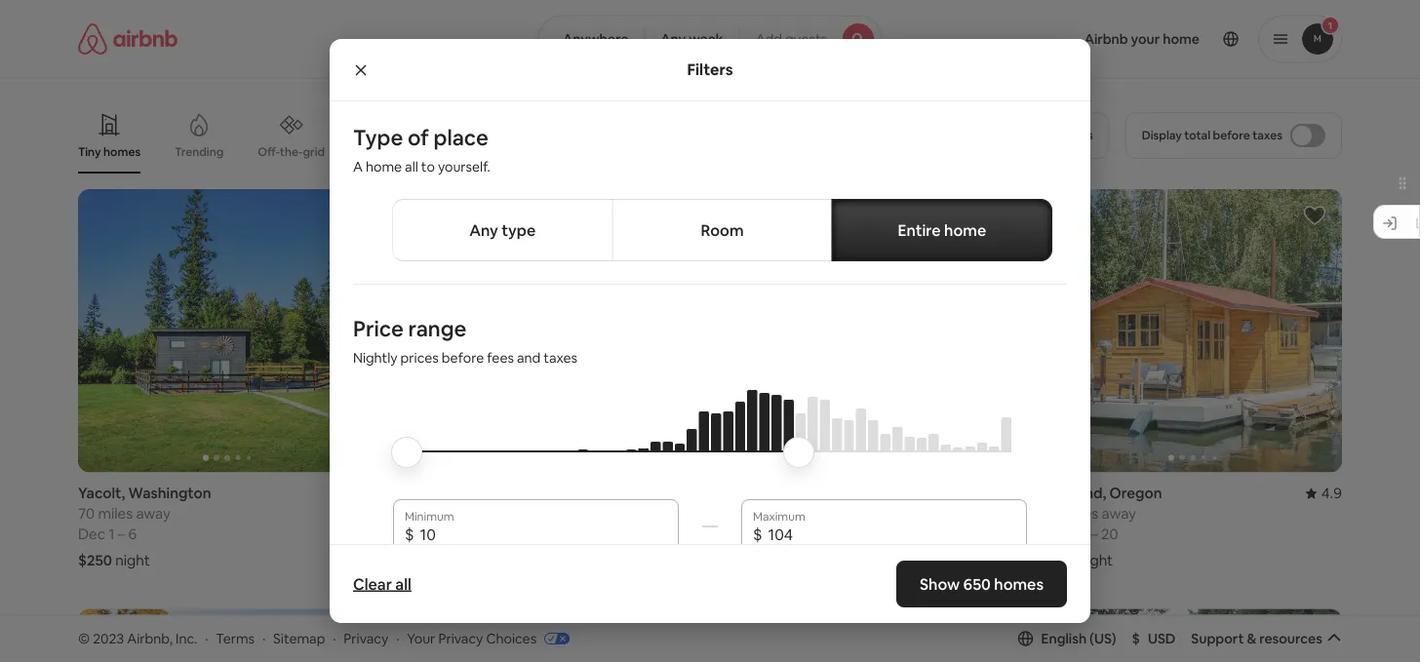 Task type: describe. For each thing, give the bounding box(es) containing it.
©
[[78, 630, 90, 647]]

$250
[[78, 551, 112, 570]]

sitemap
[[273, 630, 325, 647]]

70
[[78, 504, 95, 523]]

4.9 out of 5 average rating image
[[1306, 484, 1342, 503]]

beach
[[452, 144, 486, 159]]

clear
[[353, 574, 392, 594]]

none search field containing anywhere
[[538, 16, 882, 62]]

oregon for bend, oregon 98 miles away nov 2 – 7
[[442, 484, 495, 503]]

type
[[353, 123, 403, 151]]

type of place a home all to yourself.
[[353, 123, 491, 176]]

anywhere button
[[538, 16, 645, 62]]

washington
[[128, 484, 211, 503]]

your privacy choices
[[407, 630, 537, 647]]

oregon for portland, oregon 50 miles away nov 15 – 20 $132 night
[[1109, 484, 1162, 503]]

show 650 homes link
[[896, 561, 1067, 608]]

home inside button
[[944, 220, 986, 240]]

airbnb,
[[127, 630, 173, 647]]

away for 16
[[780, 504, 814, 523]]

tiny homes
[[78, 144, 141, 159]]

© 2023 airbnb, inc. ·
[[78, 630, 208, 647]]

room
[[701, 220, 744, 240]]

nov for 56
[[722, 525, 748, 544]]

miles for 15
[[1064, 504, 1099, 523]]

– for 16
[[767, 525, 774, 544]]

your
[[407, 630, 435, 647]]

650
[[963, 574, 991, 594]]

to
[[421, 158, 435, 176]]

nov for 50
[[1044, 525, 1070, 544]]

of
[[408, 123, 429, 151]]

terms · sitemap · privacy ·
[[216, 630, 399, 647]]

night for 20
[[1078, 551, 1113, 570]]

show map
[[665, 544, 732, 561]]

portland,
[[1044, 484, 1106, 503]]

miles for 2
[[420, 504, 455, 523]]

privacy inside your privacy choices link
[[438, 630, 483, 647]]

anywhere
[[563, 30, 628, 48]]

total
[[1184, 128, 1210, 143]]

map
[[703, 544, 732, 561]]

0 horizontal spatial $
[[405, 524, 414, 544]]

oregon for rhododendron, oregon 56 miles away nov 11 – 16
[[832, 484, 885, 503]]

64% of stays are available in the price range you selected. image
[[409, 390, 1011, 508]]

$ usd
[[1132, 630, 1176, 647]]

support & resources button
[[1191, 630, 1342, 647]]

nov for 98
[[400, 525, 427, 544]]

miles for 11
[[742, 504, 776, 523]]

filters dialog
[[330, 39, 1090, 662]]

place
[[434, 123, 489, 151]]

0 vertical spatial add to wishlist: portland, oregon image
[[1303, 204, 1327, 227]]

any for any week
[[661, 30, 686, 48]]

and
[[517, 349, 541, 367]]

56
[[722, 504, 738, 523]]

bend, oregon 98 miles away nov 2 – 7
[[400, 484, 495, 544]]

rhododendron, oregon 56 miles away nov 11 – 16
[[722, 484, 885, 544]]

your privacy choices link
[[407, 630, 570, 649]]

filters
[[687, 59, 733, 79]]

add to wishlist: eugene, oregon image
[[337, 624, 361, 647]]

group containing off-the-grid
[[78, 98, 1008, 174]]

show map button
[[645, 529, 775, 576]]

choices
[[486, 630, 537, 647]]

2
[[430, 525, 438, 544]]

homes inside show 650 homes link
[[994, 574, 1044, 594]]

show for show map
[[665, 544, 700, 561]]

add
[[756, 30, 782, 48]]

grid
[[303, 144, 325, 159]]

4.94
[[991, 484, 1020, 503]]

20
[[1101, 525, 1118, 544]]

1 $ text field from the left
[[420, 525, 667, 544]]

room button
[[612, 199, 833, 261]]

display total before taxes button
[[1125, 112, 1342, 159]]

portland, oregon 50 miles away nov 15 – 20 $132 night
[[1044, 484, 1162, 570]]

4.94 out of 5 average rating image
[[975, 484, 1020, 503]]

clear all button
[[343, 565, 421, 604]]

4.95
[[669, 484, 698, 503]]

add guests
[[756, 30, 827, 48]]

yourself.
[[438, 158, 491, 176]]

prices
[[400, 349, 439, 367]]

add to wishlist: chinook, washington image
[[659, 624, 683, 647]]

sitemap link
[[273, 630, 325, 647]]

display
[[1142, 128, 1182, 143]]

4 · from the left
[[396, 630, 399, 647]]

trending
[[175, 144, 224, 159]]

fees
[[487, 349, 514, 367]]

16
[[777, 525, 792, 544]]

1 horizontal spatial $
[[753, 524, 762, 544]]

– for 20
[[1091, 525, 1098, 544]]

dec
[[78, 525, 105, 544]]

display total before taxes
[[1142, 128, 1283, 143]]

range
[[408, 315, 467, 342]]

skiing
[[367, 144, 400, 159]]



Task type: vqa. For each thing, say whether or not it's contained in the screenshot.
protection
no



Task type: locate. For each thing, give the bounding box(es) containing it.
taxes right and
[[544, 349, 578, 367]]

before
[[1213, 128, 1250, 143], [442, 349, 484, 367]]

2 horizontal spatial nov
[[1044, 525, 1070, 544]]

homes right tiny
[[103, 144, 141, 159]]

home right entire
[[944, 220, 986, 240]]

0 horizontal spatial homes
[[103, 144, 141, 159]]

1 horizontal spatial $ text field
[[768, 525, 1015, 544]]

1 – from the left
[[118, 525, 125, 544]]

the-
[[280, 144, 303, 159]]

nov down 56
[[722, 525, 748, 544]]

terms
[[216, 630, 255, 647]]

away
[[136, 504, 170, 523], [458, 504, 493, 523], [780, 504, 814, 523], [1102, 504, 1136, 523]]

oregon inside rhododendron, oregon 56 miles away nov 11 – 16
[[832, 484, 885, 503]]

inc.
[[176, 630, 197, 647]]

any for any type
[[469, 220, 498, 240]]

before left fees
[[442, 349, 484, 367]]

privacy link
[[344, 630, 388, 647]]

any left week
[[661, 30, 686, 48]]

2023
[[93, 630, 124, 647]]

0 horizontal spatial night
[[115, 551, 150, 570]]

7
[[452, 525, 460, 544]]

– inside portland, oregon 50 miles away nov 15 – 20 $132 night
[[1091, 525, 1098, 544]]

tab list inside the filters dialog
[[392, 199, 1052, 261]]

1 horizontal spatial show
[[920, 574, 960, 594]]

night
[[115, 551, 150, 570], [1078, 551, 1113, 570]]

2 $ text field from the left
[[768, 525, 1015, 544]]

oregon inside portland, oregon 50 miles away nov 15 – 20 $132 night
[[1109, 484, 1162, 503]]

show 650 homes
[[920, 574, 1044, 594]]

1 vertical spatial all
[[395, 574, 411, 594]]

away inside the 'bend, oregon 98 miles away nov 2 – 7'
[[458, 504, 493, 523]]

0 horizontal spatial show
[[665, 544, 700, 561]]

2 – from the left
[[441, 525, 448, 544]]

2 away from the left
[[458, 504, 493, 523]]

4 away from the left
[[1102, 504, 1136, 523]]

4 miles from the left
[[1064, 504, 1099, 523]]

4 – from the left
[[1091, 525, 1098, 544]]

show inside the filters dialog
[[920, 574, 960, 594]]

3 · from the left
[[333, 630, 336, 647]]

nov
[[400, 525, 427, 544], [722, 525, 748, 544], [1044, 525, 1070, 544]]

away up the 16
[[780, 504, 814, 523]]

add to wishlist: vancouver, washington image
[[1303, 624, 1327, 647]]

1 · from the left
[[205, 630, 208, 647]]

1 privacy from the left
[[344, 630, 388, 647]]

– for 7
[[441, 525, 448, 544]]

any week
[[661, 30, 723, 48]]

– inside yacolt, washington 70 miles away dec 1 – 6 $250 night
[[118, 525, 125, 544]]

1 miles from the left
[[98, 504, 133, 523]]

show left map at the bottom of the page
[[665, 544, 700, 561]]

any week button
[[644, 16, 740, 62]]

any
[[661, 30, 686, 48], [469, 220, 498, 240]]

all inside type of place a home all to yourself.
[[405, 158, 418, 176]]

0 horizontal spatial home
[[366, 158, 402, 176]]

miles up "1"
[[98, 504, 133, 523]]

miles up 15
[[1064, 504, 1099, 523]]

any left type on the top of the page
[[469, 220, 498, 240]]

· left your
[[396, 630, 399, 647]]

1 vertical spatial before
[[442, 349, 484, 367]]

any type
[[469, 220, 536, 240]]

3 – from the left
[[767, 525, 774, 544]]

night inside portland, oregon 50 miles away nov 15 – 20 $132 night
[[1078, 551, 1113, 570]]

0 horizontal spatial add to wishlist: portland, oregon image
[[981, 624, 1005, 647]]

night inside yacolt, washington 70 miles away dec 1 – 6 $250 night
[[115, 551, 150, 570]]

tab list containing any type
[[392, 199, 1052, 261]]

away down washington
[[136, 504, 170, 523]]

resources
[[1259, 630, 1323, 647]]

15
[[1073, 525, 1088, 544]]

all
[[405, 158, 418, 176], [395, 574, 411, 594]]

2 oregon from the left
[[832, 484, 885, 503]]

4.95 out of 5 average rating image
[[653, 484, 698, 503]]

off-the-grid
[[258, 144, 325, 159]]

before inside the price range nightly prices before fees and taxes
[[442, 349, 484, 367]]

1
[[109, 525, 115, 544]]

1 away from the left
[[136, 504, 170, 523]]

2 horizontal spatial oregon
[[1109, 484, 1162, 503]]

1 horizontal spatial oregon
[[832, 484, 885, 503]]

entire
[[898, 220, 941, 240]]

1 vertical spatial add to wishlist: portland, oregon image
[[981, 624, 1005, 647]]

any type button
[[392, 199, 613, 261]]

1 night from the left
[[115, 551, 150, 570]]

oregon up 7
[[442, 484, 495, 503]]

bend,
[[400, 484, 439, 503]]

1 horizontal spatial taxes
[[1253, 128, 1283, 143]]

before right total at the right
[[1213, 128, 1250, 143]]

1 vertical spatial show
[[920, 574, 960, 594]]

0 horizontal spatial any
[[469, 220, 498, 240]]

taxes inside display total before taxes button
[[1253, 128, 1283, 143]]

privacy down clear
[[344, 630, 388, 647]]

2 privacy from the left
[[438, 630, 483, 647]]

away for 6
[[136, 504, 170, 523]]

night down 20
[[1078, 551, 1113, 570]]

tab list
[[392, 199, 1052, 261]]

nov inside portland, oregon 50 miles away nov 15 – 20 $132 night
[[1044, 525, 1070, 544]]

yacolt, washington 70 miles away dec 1 – 6 $250 night
[[78, 484, 211, 570]]

support
[[1191, 630, 1244, 647]]

2 miles from the left
[[420, 504, 455, 523]]

privacy
[[344, 630, 388, 647], [438, 630, 483, 647]]

oregon
[[442, 484, 495, 503], [832, 484, 885, 503], [1109, 484, 1162, 503]]

0 vertical spatial taxes
[[1253, 128, 1283, 143]]

away for 20
[[1102, 504, 1136, 523]]

$ down the 98
[[405, 524, 414, 544]]

6
[[128, 525, 137, 544]]

taxes
[[1253, 128, 1283, 143], [544, 349, 578, 367]]

3 nov from the left
[[1044, 525, 1070, 544]]

english (us)
[[1041, 630, 1116, 647]]

yacolt,
[[78, 484, 125, 503]]

nov down 50
[[1044, 525, 1070, 544]]

2 nov from the left
[[722, 525, 748, 544]]

·
[[205, 630, 208, 647], [262, 630, 266, 647], [333, 630, 336, 647], [396, 630, 399, 647]]

0 horizontal spatial privacy
[[344, 630, 388, 647]]

oregon right rhododendron,
[[832, 484, 885, 503]]

0 vertical spatial homes
[[103, 144, 141, 159]]

1 vertical spatial any
[[469, 220, 498, 240]]

0 horizontal spatial before
[[442, 349, 484, 367]]

nov inside rhododendron, oregon 56 miles away nov 11 – 16
[[722, 525, 748, 544]]

1 vertical spatial homes
[[994, 574, 1044, 594]]

· right terms
[[262, 630, 266, 647]]

· left add to wishlist: eugene, oregon image
[[333, 630, 336, 647]]

before inside button
[[1213, 128, 1250, 143]]

0 horizontal spatial $ text field
[[420, 525, 667, 544]]

2 · from the left
[[262, 630, 266, 647]]

all inside "clear all" button
[[395, 574, 411, 594]]

a
[[353, 158, 363, 176]]

away inside rhododendron, oregon 56 miles away nov 11 – 16
[[780, 504, 814, 523]]

miles up 11
[[742, 504, 776, 523]]

1 horizontal spatial homes
[[994, 574, 1044, 594]]

taxes inside the price range nightly prices before fees and taxes
[[544, 349, 578, 367]]

1 horizontal spatial add to wishlist: portland, oregon image
[[1303, 204, 1327, 227]]

3 miles from the left
[[742, 504, 776, 523]]

&
[[1247, 630, 1256, 647]]

show for show 650 homes
[[920, 574, 960, 594]]

clear all
[[353, 574, 411, 594]]

away up 7
[[458, 504, 493, 523]]

any inside button
[[469, 220, 498, 240]]

0 horizontal spatial nov
[[400, 525, 427, 544]]

away up 20
[[1102, 504, 1136, 523]]

0 vertical spatial before
[[1213, 128, 1250, 143]]

– left 7
[[441, 525, 448, 544]]

miles inside yacolt, washington 70 miles away dec 1 – 6 $250 night
[[98, 504, 133, 523]]

0 vertical spatial any
[[661, 30, 686, 48]]

1 vertical spatial taxes
[[544, 349, 578, 367]]

price range nightly prices before fees and taxes
[[353, 315, 578, 367]]

tiny
[[78, 144, 101, 159]]

home inside type of place a home all to yourself.
[[366, 158, 402, 176]]

away inside yacolt, washington 70 miles away dec 1 – 6 $250 night
[[136, 504, 170, 523]]

english (us) button
[[1018, 630, 1116, 647]]

home right a
[[366, 158, 402, 176]]

add to wishlist: rhododendron, oregon image
[[981, 204, 1005, 227]]

nov inside the 'bend, oregon 98 miles away nov 2 – 7'
[[400, 525, 427, 544]]

–
[[118, 525, 125, 544], [441, 525, 448, 544], [767, 525, 774, 544], [1091, 525, 1098, 544]]

terms link
[[216, 630, 255, 647]]

type
[[502, 220, 536, 240]]

all right clear
[[395, 574, 411, 594]]

entire home button
[[832, 199, 1052, 261]]

english
[[1041, 630, 1087, 647]]

away for 7
[[458, 504, 493, 523]]

week
[[689, 30, 723, 48]]

1 horizontal spatial before
[[1213, 128, 1250, 143]]

all left to
[[405, 158, 418, 176]]

guests
[[785, 30, 827, 48]]

nov left 2
[[400, 525, 427, 544]]

miles up 2
[[420, 504, 455, 523]]

night down 6
[[115, 551, 150, 570]]

$132
[[1044, 551, 1075, 570]]

miles inside rhododendron, oregon 56 miles away nov 11 – 16
[[742, 504, 776, 523]]

0 horizontal spatial oregon
[[442, 484, 495, 503]]

4.9
[[1321, 484, 1342, 503]]

3 oregon from the left
[[1109, 484, 1162, 503]]

miles for 1
[[98, 504, 133, 523]]

(us)
[[1090, 630, 1116, 647]]

homes
[[103, 144, 141, 159], [994, 574, 1044, 594]]

group
[[78, 98, 1008, 174], [78, 189, 376, 473], [400, 189, 698, 473], [722, 189, 1020, 473], [1044, 189, 1342, 473], [78, 609, 376, 662], [400, 609, 698, 662], [722, 609, 1020, 662], [1044, 609, 1342, 662]]

oregon up 20
[[1109, 484, 1162, 503]]

oregon inside the 'bend, oregon 98 miles away nov 2 – 7'
[[442, 484, 495, 503]]

1 nov from the left
[[400, 525, 427, 544]]

1 horizontal spatial privacy
[[438, 630, 483, 647]]

– inside rhododendron, oregon 56 miles away nov 11 – 16
[[767, 525, 774, 544]]

miles inside portland, oregon 50 miles away nov 15 – 20 $132 night
[[1064, 504, 1099, 523]]

show left 650
[[920, 574, 960, 594]]

nightly
[[353, 349, 398, 367]]

0 vertical spatial all
[[405, 158, 418, 176]]

– right 15
[[1091, 525, 1098, 544]]

98
[[400, 504, 417, 523]]

rhododendron,
[[722, 484, 829, 503]]

2 horizontal spatial $
[[1132, 630, 1140, 647]]

50
[[1044, 504, 1061, 523]]

homes right 650
[[994, 574, 1044, 594]]

– right 11
[[767, 525, 774, 544]]

1 oregon from the left
[[442, 484, 495, 503]]

add guests button
[[739, 16, 882, 62]]

$
[[405, 524, 414, 544], [753, 524, 762, 544], [1132, 630, 1140, 647]]

11
[[752, 525, 764, 544]]

night for 6
[[115, 551, 150, 570]]

away inside portland, oregon 50 miles away nov 15 – 20 $132 night
[[1102, 504, 1136, 523]]

add to wishlist: portland, oregon image
[[1303, 204, 1327, 227], [981, 624, 1005, 647]]

· right inc.
[[205, 630, 208, 647]]

$ text field
[[420, 525, 667, 544], [768, 525, 1015, 544]]

$ left usd
[[1132, 630, 1140, 647]]

1 horizontal spatial nov
[[722, 525, 748, 544]]

profile element
[[905, 0, 1342, 78]]

None search field
[[538, 16, 882, 62]]

any inside 'button'
[[661, 30, 686, 48]]

support & resources
[[1191, 630, 1323, 647]]

0 vertical spatial show
[[665, 544, 700, 561]]

taxes right total at the right
[[1253, 128, 1283, 143]]

2 night from the left
[[1078, 551, 1113, 570]]

off-
[[258, 144, 280, 159]]

1 vertical spatial home
[[944, 220, 986, 240]]

price
[[353, 315, 404, 342]]

miles inside the 'bend, oregon 98 miles away nov 2 – 7'
[[420, 504, 455, 523]]

$ left the 16
[[753, 524, 762, 544]]

3 away from the left
[[780, 504, 814, 523]]

1 horizontal spatial night
[[1078, 551, 1113, 570]]

show
[[665, 544, 700, 561], [920, 574, 960, 594]]

home
[[366, 158, 402, 176], [944, 220, 986, 240]]

1 horizontal spatial home
[[944, 220, 986, 240]]

privacy right your
[[438, 630, 483, 647]]

0 horizontal spatial taxes
[[544, 349, 578, 367]]

0 vertical spatial home
[[366, 158, 402, 176]]

– inside the 'bend, oregon 98 miles away nov 2 – 7'
[[441, 525, 448, 544]]

show inside button
[[665, 544, 700, 561]]

1 horizontal spatial any
[[661, 30, 686, 48]]

– right "1"
[[118, 525, 125, 544]]

– for 6
[[118, 525, 125, 544]]



